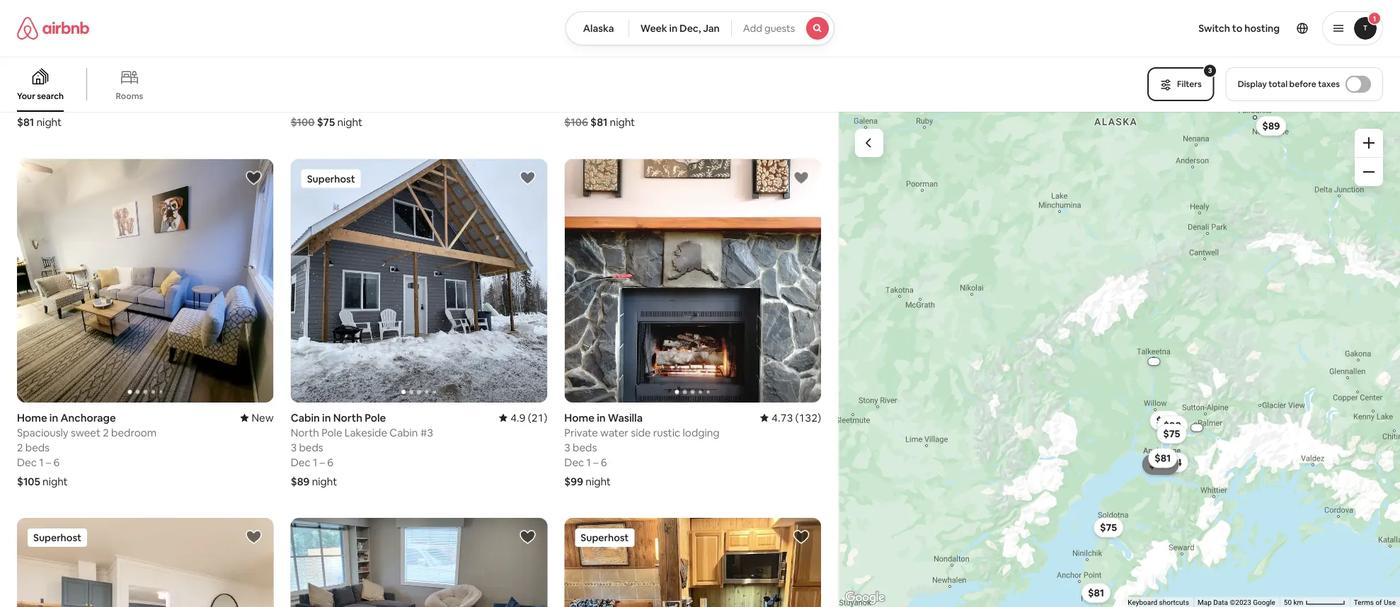 Task type: vqa. For each thing, say whether or not it's contained in the screenshot.
the google map
showing 24 stays. region
no



Task type: locate. For each thing, give the bounding box(es) containing it.
1 beds from the left
[[25, 441, 50, 455]]

in right stay
[[342, 52, 350, 66]]

display
[[1239, 79, 1268, 90]]

0 horizontal spatial $75
[[317, 115, 335, 129]]

google
[[1254, 599, 1276, 607]]

1 vertical spatial anchorage
[[60, 411, 116, 425]]

1 horizontal spatial $105
[[1150, 458, 1172, 471]]

0 vertical spatial $75
[[317, 115, 335, 129]]

0 horizontal spatial $89
[[291, 475, 310, 489]]

$106
[[565, 115, 588, 129]]

1 vertical spatial north
[[291, 426, 319, 440]]

night
[[36, 115, 62, 129], [337, 115, 363, 129], [610, 115, 635, 129], [43, 475, 68, 489], [312, 475, 337, 489], [586, 475, 611, 489]]

0 horizontal spatial 2
[[17, 441, 23, 455]]

north left lakeside
[[291, 426, 319, 440]]

add
[[744, 22, 763, 35]]

dec inside home in anchorage spaciously sweet 2 bedroom 2 beds dec 1 – 6 $105 night
[[17, 456, 37, 470]]

–
[[46, 96, 51, 110], [46, 456, 51, 470], [320, 456, 325, 470], [594, 456, 599, 470]]

3 inside home in wasilla private water side rustic lodging 3 beds dec 1 – 6 $99 night
[[565, 441, 571, 455]]

add guests
[[744, 22, 796, 35]]

0 vertical spatial north
[[333, 411, 363, 425]]

$71
[[1158, 455, 1174, 468]]

4.84 (153)
[[498, 52, 548, 66]]

0 horizontal spatial $105
[[17, 475, 40, 489]]

(64)
[[802, 52, 822, 66]]

0 vertical spatial $81 button
[[1149, 449, 1178, 469]]

$99
[[1164, 419, 1182, 432], [565, 475, 584, 489]]

anchorage inside home in anchorage spaciously sweet 2 bedroom 2 beds dec 1 – 6 $105 night
[[60, 411, 116, 425]]

townhouse in anchorage
[[565, 52, 691, 66]]

0 horizontal spatial $75 button
[[1094, 518, 1124, 538]]

1 horizontal spatial add to wishlist: home in anchorage image
[[519, 529, 536, 546]]

4.84 left (64)
[[778, 52, 800, 66]]

home up private
[[565, 411, 595, 425]]

total
[[1269, 79, 1288, 90]]

in right townhouse
[[624, 52, 633, 66]]

2 horizontal spatial beds
[[573, 441, 597, 455]]

$81 button
[[1149, 449, 1178, 469], [1082, 584, 1111, 604]]

pole left lakeside
[[322, 426, 342, 440]]

cabin in north pole north pole lakeside cabin #3 3 beds dec 1 – 6 $89 night
[[291, 411, 434, 489]]

in left dec,
[[670, 22, 678, 35]]

wasilla right stay
[[353, 52, 387, 66]]

anchorage for home
[[60, 411, 116, 425]]

1 horizontal spatial beds
[[299, 441, 323, 455]]

(107)
[[248, 52, 274, 66]]

night inside the cabin in homer charming cabin on ocean: ' the bears den' 1 queen bed dec 1 – 6 $81 night
[[36, 115, 62, 129]]

4.84 left (153)
[[498, 52, 520, 66]]

week in dec, jan
[[641, 22, 720, 35]]

home inside home in anchorage spaciously sweet 2 bedroom 2 beds dec 1 – 6 $105 night
[[17, 411, 47, 425]]

0 horizontal spatial $81 button
[[1082, 584, 1111, 604]]

in inside the cabin in homer charming cabin on ocean: ' the bears den' 1 queen bed dec 1 – 6 $81 night
[[48, 52, 57, 66]]

$81 inside the cabin in homer charming cabin on ocean: ' the bears den' 1 queen bed dec 1 – 6 $81 night
[[17, 115, 34, 129]]

4.84 for 4.84 (153)
[[498, 52, 520, 66]]

1 horizontal spatial 3
[[565, 441, 571, 455]]

in up charming
[[48, 52, 57, 66]]

6 inside cabin in north pole north pole lakeside cabin #3 3 beds dec 1 – 6 $89 night
[[327, 456, 334, 470]]

2 horizontal spatial 3
[[1209, 66, 1213, 75]]

$105 inside home in anchorage spaciously sweet 2 bedroom 2 beds dec 1 – 6 $105 night
[[17, 475, 40, 489]]

$83
[[1157, 457, 1174, 470]]

switch to hosting link
[[1191, 13, 1289, 43]]

2 home from the left
[[565, 411, 595, 425]]

0 horizontal spatial 4.84
[[498, 52, 520, 66]]

display total before taxes
[[1239, 79, 1341, 90]]

group
[[17, 159, 274, 403], [291, 159, 548, 403], [565, 159, 822, 403], [17, 519, 274, 608], [291, 519, 548, 608], [565, 519, 822, 608]]

0 vertical spatial wasilla
[[353, 52, 387, 66]]

queen
[[24, 81, 55, 95]]

– inside home in anchorage spaciously sweet 2 bedroom 2 beds dec 1 – 6 $105 night
[[46, 456, 51, 470]]

1 4.84 from the left
[[498, 52, 520, 66]]

$75
[[317, 115, 335, 129], [1164, 428, 1181, 441], [1101, 522, 1118, 534]]

$104 button
[[1154, 453, 1189, 473]]

$100
[[291, 115, 315, 129]]

3 beds from the left
[[573, 441, 597, 455]]

profile element
[[852, 0, 1384, 57]]

in for cabin in homer charming cabin on ocean: ' the bears den' 1 queen bed dec 1 – 6 $81 night
[[48, 52, 57, 66]]

1 horizontal spatial pole
[[365, 411, 386, 425]]

townhouse
[[565, 52, 622, 66]]

home up spaciously at bottom
[[17, 411, 47, 425]]

map
[[1198, 599, 1212, 607]]

2 horizontal spatial $75
[[1164, 428, 1181, 441]]

$61
[[1154, 454, 1170, 467]]

map data ©2023 google
[[1198, 599, 1276, 607]]

4.9 out of 5 average rating,  21 reviews image
[[499, 411, 548, 425]]

2 4.84 from the left
[[778, 52, 800, 66]]

0 horizontal spatial wasilla
[[353, 52, 387, 66]]

2 beds from the left
[[299, 441, 323, 455]]

– inside cabin in north pole north pole lakeside cabin #3 3 beds dec 1 – 6 $89 night
[[320, 456, 325, 470]]

add guests button
[[732, 11, 835, 45]]

1 vertical spatial pole
[[322, 426, 342, 440]]

$81 inside $81 $105
[[1155, 452, 1172, 465]]

cabin
[[17, 52, 46, 66], [67, 67, 96, 80], [291, 411, 320, 425], [390, 426, 418, 440]]

keyboard shortcuts
[[1129, 599, 1190, 607]]

1 horizontal spatial 4.84
[[778, 52, 800, 66]]

1 horizontal spatial home
[[565, 411, 595, 425]]

farm
[[291, 52, 316, 66]]

1 horizontal spatial $89
[[1263, 120, 1281, 132]]

0 horizontal spatial beds
[[25, 441, 50, 455]]

0 horizontal spatial $99
[[565, 475, 584, 489]]

dec inside cabin in north pole north pole lakeside cabin #3 3 beds dec 1 – 6 $89 night
[[291, 456, 311, 470]]

wasilla up water
[[608, 411, 643, 425]]

1
[[1374, 14, 1377, 23], [17, 81, 21, 95], [39, 96, 44, 110], [39, 456, 44, 470], [313, 456, 317, 470], [587, 456, 591, 470]]

add to wishlist: home in anchorage image
[[246, 170, 263, 187], [519, 529, 536, 546]]

switch to hosting
[[1199, 22, 1281, 35]]

in inside home in anchorage spaciously sweet 2 bedroom 2 beds dec 1 – 6 $105 night
[[49, 411, 58, 425]]

new
[[252, 411, 274, 425]]

in for home in anchorage spaciously sweet 2 bedroom 2 beds dec 1 – 6 $105 night
[[49, 411, 58, 425]]

0 vertical spatial add to wishlist: home in anchorage image
[[246, 170, 263, 187]]

$89 button
[[1257, 116, 1287, 136]]

bears
[[175, 67, 202, 80]]

1 inside home in wasilla private water side rustic lodging 3 beds dec 1 – 6 $99 night
[[587, 456, 591, 470]]

1 vertical spatial $105
[[17, 475, 40, 489]]

2 down spaciously at bottom
[[17, 441, 23, 455]]

farm stay in wasilla
[[291, 52, 387, 66]]

0 vertical spatial 2
[[103, 426, 109, 440]]

switch
[[1199, 22, 1231, 35]]

in
[[670, 22, 678, 35], [48, 52, 57, 66], [342, 52, 350, 66], [624, 52, 633, 66], [49, 411, 58, 425], [322, 411, 331, 425], [597, 411, 606, 425]]

in up spaciously at bottom
[[49, 411, 58, 425]]

keyboard
[[1129, 599, 1158, 607]]

$99 button
[[1158, 416, 1189, 436]]

50 km
[[1285, 599, 1306, 607]]

in inside cabin in north pole north pole lakeside cabin #3 3 beds dec 1 – 6 $89 night
[[322, 411, 331, 425]]

2
[[103, 426, 109, 440], [17, 441, 23, 455]]

$81
[[17, 115, 34, 129], [591, 115, 608, 129], [1155, 452, 1172, 465], [1089, 587, 1105, 600]]

0 vertical spatial $99
[[1164, 419, 1182, 432]]

anchorage
[[635, 52, 691, 66], [60, 411, 116, 425]]

rooms
[[116, 91, 143, 102]]

1 vertical spatial $89
[[291, 475, 310, 489]]

cabin up charming
[[17, 52, 46, 66]]

0 horizontal spatial home
[[17, 411, 47, 425]]

in inside home in wasilla private water side rustic lodging 3 beds dec 1 – 6 $99 night
[[597, 411, 606, 425]]

pole up lakeside
[[365, 411, 386, 425]]

night inside home in wasilla private water side rustic lodging 3 beds dec 1 – 6 $99 night
[[586, 475, 611, 489]]

$99 up $71
[[1164, 419, 1182, 432]]

4.84 (64)
[[778, 52, 822, 66]]

home in anchorage spaciously sweet 2 bedroom 2 beds dec 1 – 6 $105 night
[[17, 411, 157, 489]]

dec
[[17, 96, 37, 110], [17, 456, 37, 470], [291, 456, 311, 470], [565, 456, 585, 470]]

0 vertical spatial $105
[[1150, 458, 1172, 471]]

data
[[1214, 599, 1229, 607]]

use
[[1385, 599, 1397, 607]]

4.84 for 4.84 (64)
[[778, 52, 800, 66]]

1 vertical spatial $75
[[1164, 428, 1181, 441]]

new place to stay image
[[240, 411, 274, 425]]

1 vertical spatial 2
[[17, 441, 23, 455]]

4.84 out of 5 average rating,  153 reviews image
[[487, 52, 548, 66]]

4.93 out of 5 average rating,  107 reviews image
[[213, 52, 274, 66]]

display total before taxes button
[[1227, 67, 1384, 101]]

hosting
[[1245, 22, 1281, 35]]

anchorage down "week"
[[635, 52, 691, 66]]

0 vertical spatial $89
[[1263, 120, 1281, 132]]

home for home in wasilla private water side rustic lodging 3 beds dec 1 – 6 $99 night
[[565, 411, 595, 425]]

0 horizontal spatial pole
[[322, 426, 342, 440]]

night inside cabin in north pole north pole lakeside cabin #3 3 beds dec 1 – 6 $89 night
[[312, 475, 337, 489]]

6
[[54, 96, 60, 110], [54, 456, 60, 470], [327, 456, 334, 470], [601, 456, 607, 470]]

0 horizontal spatial anchorage
[[60, 411, 116, 425]]

$89 inside cabin in north pole north pole lakeside cabin #3 3 beds dec 1 – 6 $89 night
[[291, 475, 310, 489]]

50 km button
[[1280, 598, 1351, 608]]

cabin down "homer"
[[67, 67, 96, 80]]

6 inside home in anchorage spaciously sweet 2 bedroom 2 beds dec 1 – 6 $105 night
[[54, 456, 60, 470]]

1 horizontal spatial $75 button
[[1158, 424, 1187, 444]]

1 inside dropdown button
[[1374, 14, 1377, 23]]

guests
[[765, 22, 796, 35]]

1 vertical spatial $99
[[565, 475, 584, 489]]

$105 button
[[1144, 455, 1179, 475]]

north
[[333, 411, 363, 425], [291, 426, 319, 440]]

filters button
[[1148, 67, 1215, 101]]

0 horizontal spatial 3
[[291, 441, 297, 455]]

1 home from the left
[[17, 411, 47, 425]]

$99 down private
[[565, 475, 584, 489]]

in inside button
[[670, 22, 678, 35]]

alaska button
[[566, 11, 630, 45]]

1 vertical spatial wasilla
[[608, 411, 643, 425]]

1 horizontal spatial 2
[[103, 426, 109, 440]]

in up water
[[597, 411, 606, 425]]

2 right sweet
[[103, 426, 109, 440]]

0 vertical spatial anchorage
[[635, 52, 691, 66]]

in right new
[[322, 411, 331, 425]]

in for cabin in north pole north pole lakeside cabin #3 3 beds dec 1 – 6 $89 night
[[322, 411, 331, 425]]

$89
[[1263, 120, 1281, 132], [291, 475, 310, 489]]

None search field
[[566, 11, 835, 45]]

of
[[1376, 599, 1383, 607]]

$83 button
[[1150, 454, 1180, 474]]

anchorage up sweet
[[60, 411, 116, 425]]

0 horizontal spatial north
[[291, 426, 319, 440]]

cabin right new
[[291, 411, 320, 425]]

zoom in image
[[1364, 137, 1375, 149]]

alaska
[[584, 22, 614, 35]]

1 horizontal spatial wasilla
[[608, 411, 643, 425]]

add to wishlist: home in wasilla image
[[793, 170, 810, 187]]

home for home in anchorage spaciously sweet 2 bedroom 2 beds dec 1 – 6 $105 night
[[17, 411, 47, 425]]

1 horizontal spatial $99
[[1164, 419, 1182, 432]]

home inside home in wasilla private water side rustic lodging 3 beds dec 1 – 6 $99 night
[[565, 411, 595, 425]]

lakeside
[[345, 426, 387, 440]]

0 vertical spatial $75 button
[[1158, 424, 1187, 444]]

0 horizontal spatial add to wishlist: home in anchorage image
[[246, 170, 263, 187]]

north up lakeside
[[333, 411, 363, 425]]

6 inside home in wasilla private water side rustic lodging 3 beds dec 1 – 6 $99 night
[[601, 456, 607, 470]]

1 horizontal spatial anchorage
[[635, 52, 691, 66]]

1 horizontal spatial $81 button
[[1149, 449, 1178, 469]]

2 vertical spatial $75
[[1101, 522, 1118, 534]]

$105
[[1150, 458, 1172, 471], [17, 475, 40, 489]]



Task type: describe. For each thing, give the bounding box(es) containing it.
#3
[[421, 426, 434, 440]]

to
[[1233, 22, 1243, 35]]

side
[[631, 426, 651, 440]]

home in wasilla private water side rustic lodging 3 beds dec 1 – 6 $99 night
[[565, 411, 720, 489]]

wasilla inside home in wasilla private water side rustic lodging 3 beds dec 1 – 6 $99 night
[[608, 411, 643, 425]]

1 vertical spatial $75 button
[[1094, 518, 1124, 538]]

1 inside cabin in north pole north pole lakeside cabin #3 3 beds dec 1 – 6 $89 night
[[313, 456, 317, 470]]

beds inside home in wasilla private water side rustic lodging 3 beds dec 1 – 6 $99 night
[[573, 441, 597, 455]]

add to wishlist: cabin in north pole image
[[519, 170, 536, 187]]

den'
[[205, 67, 227, 80]]

spaciously
[[17, 426, 69, 440]]

(21)
[[528, 411, 548, 425]]

$105 inside google map
showing 20 stays. region
[[1150, 458, 1172, 471]]

4.73
[[772, 411, 793, 425]]

week in dec, jan button
[[629, 11, 732, 45]]

bedroom
[[111, 426, 157, 440]]

anchorage for townhouse
[[635, 52, 691, 66]]

shortcuts
[[1160, 599, 1190, 607]]

4.73 out of 5 average rating,  132 reviews image
[[761, 411, 822, 425]]

taxes
[[1319, 79, 1341, 90]]

$81 $105
[[1150, 452, 1172, 471]]

4.9
[[511, 411, 526, 425]]

4.73 (132)
[[772, 411, 822, 425]]

(132)
[[796, 411, 822, 425]]

terms of use link
[[1355, 599, 1397, 607]]

google map
showing 20 stays. region
[[839, 112, 1401, 608]]

google image
[[842, 589, 889, 608]]

$89 inside $89 button
[[1263, 120, 1281, 132]]

on
[[98, 67, 111, 80]]

your
[[17, 91, 35, 102]]

1 horizontal spatial north
[[333, 411, 363, 425]]

$50
[[1157, 415, 1175, 427]]

sweet
[[71, 426, 101, 440]]

'
[[150, 67, 152, 80]]

in for week in dec, jan
[[670, 22, 678, 35]]

private
[[565, 426, 598, 440]]

night inside home in anchorage spaciously sweet 2 bedroom 2 beds dec 1 – 6 $105 night
[[43, 475, 68, 489]]

1 vertical spatial add to wishlist: home in anchorage image
[[519, 529, 536, 546]]

none search field containing alaska
[[566, 11, 835, 45]]

jan
[[703, 22, 720, 35]]

1 button
[[1323, 11, 1384, 45]]

charming
[[17, 67, 65, 80]]

zoom out image
[[1364, 166, 1375, 178]]

rustic
[[653, 426, 681, 440]]

$99 inside $99 button
[[1164, 419, 1182, 432]]

1 vertical spatial $81 button
[[1082, 584, 1111, 604]]

$71 button
[[1151, 452, 1180, 471]]

3 inside cabin in north pole north pole lakeside cabin #3 3 beds dec 1 – 6 $89 night
[[291, 441, 297, 455]]

before
[[1290, 79, 1317, 90]]

cabin left '#3'
[[390, 426, 418, 440]]

1 inside home in anchorage spaciously sweet 2 bedroom 2 beds dec 1 – 6 $105 night
[[39, 456, 44, 470]]

beds inside cabin in north pole north pole lakeside cabin #3 3 beds dec 1 – 6 $89 night
[[299, 441, 323, 455]]

dec inside home in wasilla private water side rustic lodging 3 beds dec 1 – 6 $99 night
[[565, 456, 585, 470]]

week
[[641, 22, 668, 35]]

homer
[[60, 52, 94, 66]]

$106 $81 night
[[565, 115, 635, 129]]

ocean:
[[113, 67, 148, 80]]

search
[[37, 91, 64, 102]]

$50 button
[[1151, 411, 1181, 431]]

dec,
[[680, 22, 701, 35]]

$61 button
[[1147, 451, 1176, 471]]

add to wishlist: guest suite in anchorage image
[[793, 529, 810, 546]]

terms
[[1355, 599, 1375, 607]]

lodging
[[683, 426, 720, 440]]

the
[[154, 67, 173, 80]]

4.93
[[224, 52, 246, 66]]

filters
[[1178, 79, 1202, 90]]

– inside the cabin in homer charming cabin on ocean: ' the bears den' 1 queen bed dec 1 – 6 $81 night
[[46, 96, 51, 110]]

in for home in wasilla private water side rustic lodging 3 beds dec 1 – 6 $99 night
[[597, 411, 606, 425]]

– inside home in wasilla private water side rustic lodging 3 beds dec 1 – 6 $99 night
[[594, 456, 599, 470]]

in for townhouse in anchorage
[[624, 52, 633, 66]]

6 inside the cabin in homer charming cabin on ocean: ' the bears den' 1 queen bed dec 1 – 6 $81 night
[[54, 96, 60, 110]]

1 horizontal spatial $75
[[1101, 522, 1118, 534]]

4.84 out of 5 average rating,  64 reviews image
[[767, 52, 822, 66]]

dec inside the cabin in homer charming cabin on ocean: ' the bears den' 1 queen bed dec 1 – 6 $81 night
[[17, 96, 37, 110]]

bed
[[57, 81, 76, 95]]

terms of use
[[1355, 599, 1397, 607]]

beds inside home in anchorage spaciously sweet 2 bedroom 2 beds dec 1 – 6 $105 night
[[25, 441, 50, 455]]

(153)
[[522, 52, 548, 66]]

$104
[[1160, 457, 1183, 469]]

0 vertical spatial pole
[[365, 411, 386, 425]]

50
[[1285, 599, 1293, 607]]

stay
[[318, 52, 339, 66]]

keyboard shortcuts button
[[1129, 598, 1190, 608]]

$100 $75 night
[[291, 115, 363, 129]]

4.9 (21)
[[511, 411, 548, 425]]

water
[[601, 426, 629, 440]]

add to wishlist: apartment in anchorage image
[[246, 529, 263, 546]]

cabin in homer charming cabin on ocean: ' the bears den' 1 queen bed dec 1 – 6 $81 night
[[17, 52, 227, 129]]

your search
[[17, 91, 64, 102]]

km
[[1294, 599, 1304, 607]]

$99 inside home in wasilla private water side rustic lodging 3 beds dec 1 – 6 $99 night
[[565, 475, 584, 489]]



